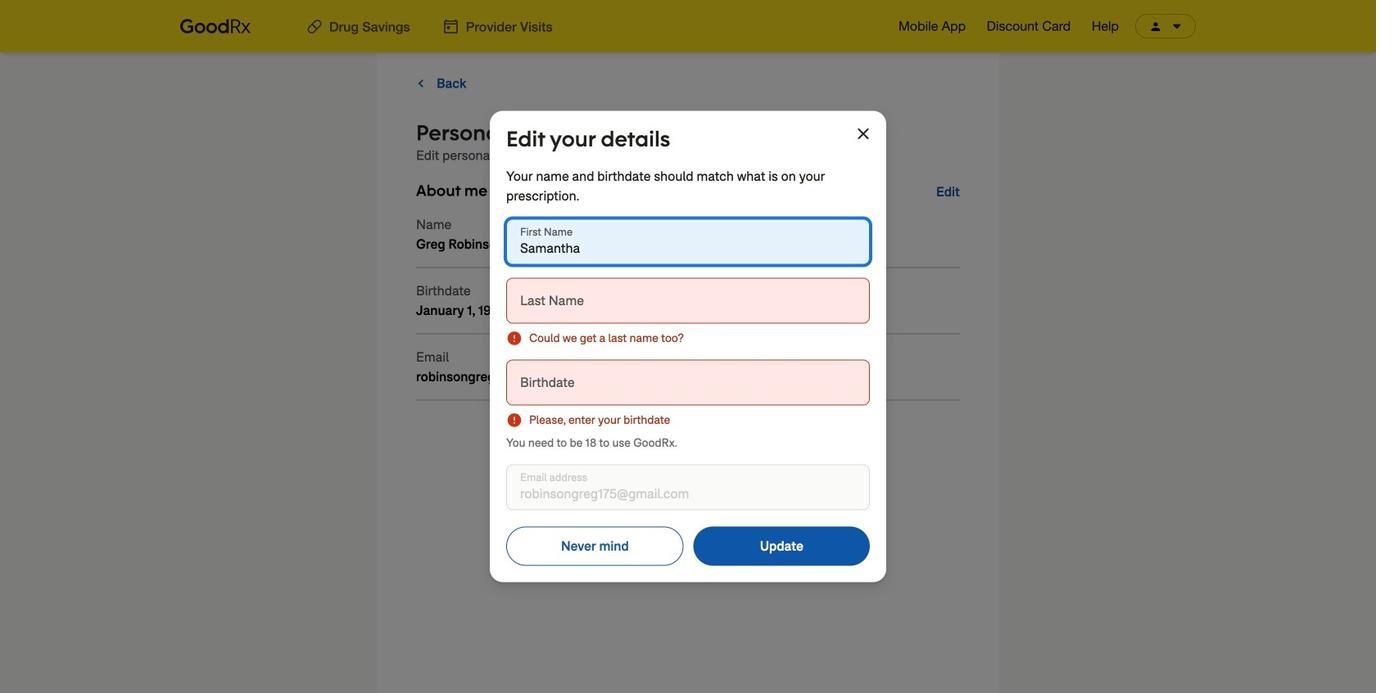 Task type: locate. For each thing, give the bounding box(es) containing it.
primary site navigation
[[878, 0, 1212, 52]]

drug pill image
[[306, 18, 329, 35]]

dialog
[[0, 0, 1376, 694]]

MM/DD/YYYY text field
[[506, 360, 870, 406]]

None text field
[[506, 219, 870, 265], [506, 278, 870, 324], [506, 465, 870, 511], [506, 219, 870, 265], [506, 278, 870, 324], [506, 465, 870, 511]]

goodrx logo image
[[180, 17, 251, 36]]



Task type: describe. For each thing, give the bounding box(es) containing it.
doctor bag image
[[443, 18, 466, 35]]



Task type: vqa. For each thing, say whether or not it's contained in the screenshot.
GoodRx logo
yes



